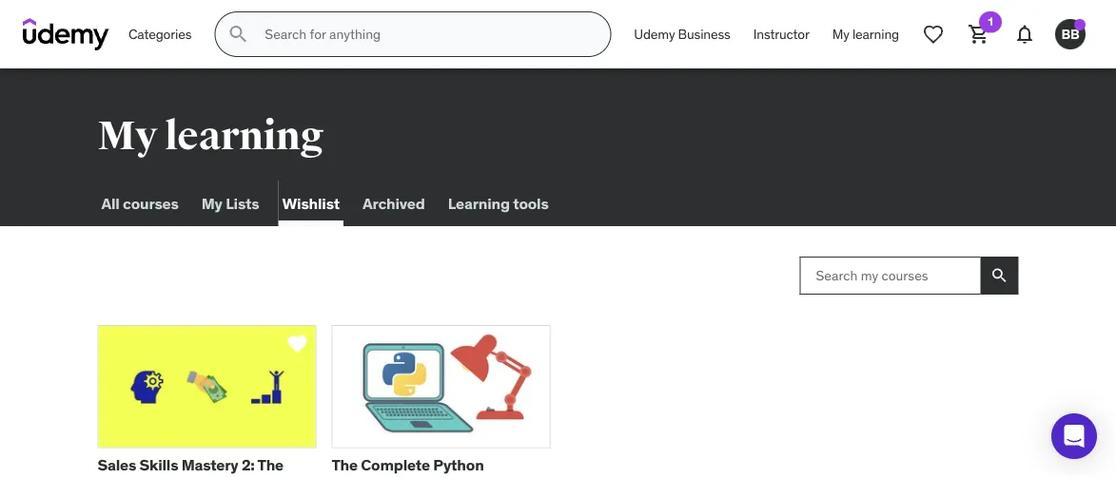 Task type: vqa. For each thing, say whether or not it's contained in the screenshot.
The Complete Python Bootcamp From Zero To Her
yes



Task type: describe. For each thing, give the bounding box(es) containing it.
bb link
[[1048, 11, 1094, 57]]

shortcuts
[[204, 474, 274, 479]]

zero
[[448, 474, 480, 479]]

Search for anything text field
[[261, 18, 588, 50]]

remove from wishlist image
[[286, 333, 309, 356]]

tools
[[513, 194, 549, 213]]

all courses
[[101, 194, 179, 213]]

udemy image
[[23, 18, 110, 50]]

wishlist
[[282, 194, 340, 213]]

the complete python bootcamp from zero to her
[[332, 456, 536, 479]]

lists
[[226, 194, 259, 213]]

python
[[434, 456, 484, 475]]

business
[[679, 25, 731, 43]]

1 vertical spatial learning
[[165, 111, 324, 161]]

Search my courses text field
[[800, 257, 981, 295]]

shopping cart with 1 item image
[[968, 23, 991, 46]]

0 horizontal spatial my
[[98, 111, 157, 161]]

search image
[[991, 267, 1010, 286]]

my for 'my learning' link
[[833, 25, 850, 43]]

instructor link
[[742, 11, 822, 57]]

from
[[409, 474, 445, 479]]

my lists link
[[198, 181, 263, 227]]

courses
[[123, 194, 179, 213]]

udemy
[[634, 25, 675, 43]]

1 horizontal spatial sales
[[162, 474, 201, 479]]

instructor
[[754, 25, 810, 43]]

notifications image
[[1014, 23, 1037, 46]]

1 link
[[957, 11, 1003, 57]]

my for "my lists" link
[[202, 194, 223, 213]]

1
[[989, 14, 994, 29]]

my lists
[[202, 194, 259, 213]]

sales skills mastery 2:  the ultimate sales shortcuts
[[98, 456, 284, 479]]

to
[[484, 474, 498, 479]]

bootcamp
[[332, 474, 405, 479]]

archived
[[363, 194, 425, 213]]

0 vertical spatial learning
[[853, 25, 900, 43]]

learning tools link
[[444, 181, 553, 227]]

categories
[[129, 25, 192, 43]]

submit search image
[[227, 23, 250, 46]]



Task type: locate. For each thing, give the bounding box(es) containing it.
1 horizontal spatial the
[[332, 456, 358, 475]]

bb
[[1062, 25, 1080, 42]]

wishlist link
[[278, 181, 344, 227]]

1 vertical spatial my
[[98, 111, 157, 161]]

my
[[833, 25, 850, 43], [98, 111, 157, 161], [202, 194, 223, 213]]

0 horizontal spatial learning
[[165, 111, 324, 161]]

categories button
[[117, 11, 203, 57]]

you have alerts image
[[1075, 19, 1086, 30]]

0 horizontal spatial sales
[[98, 456, 136, 475]]

2 vertical spatial my
[[202, 194, 223, 213]]

the left complete
[[332, 456, 358, 475]]

1 horizontal spatial my learning
[[833, 25, 900, 43]]

sales left skills
[[98, 456, 136, 475]]

learning
[[448, 194, 510, 213]]

complete
[[361, 456, 430, 475]]

1 horizontal spatial my
[[202, 194, 223, 213]]

mastery
[[182, 456, 239, 475]]

my up all courses in the left top of the page
[[98, 111, 157, 161]]

learning tools
[[448, 194, 549, 213]]

2:
[[242, 456, 255, 475]]

sales
[[98, 456, 136, 475], [162, 474, 201, 479]]

my left lists
[[202, 194, 223, 213]]

the inside the complete python bootcamp from zero to her
[[332, 456, 358, 475]]

learning up lists
[[165, 111, 324, 161]]

the complete python bootcamp from zero to her link
[[332, 456, 551, 479]]

the
[[258, 456, 284, 475], [332, 456, 358, 475]]

learning
[[853, 25, 900, 43], [165, 111, 324, 161]]

udemy business link
[[623, 11, 742, 57]]

2 the from the left
[[332, 456, 358, 475]]

skills
[[140, 456, 178, 475]]

1 the from the left
[[258, 456, 284, 475]]

learning left wishlist icon
[[853, 25, 900, 43]]

0 horizontal spatial the
[[258, 456, 284, 475]]

1 vertical spatial my learning
[[98, 111, 324, 161]]

udemy business
[[634, 25, 731, 43]]

0 vertical spatial my learning
[[833, 25, 900, 43]]

my learning left wishlist icon
[[833, 25, 900, 43]]

ultimate
[[98, 474, 159, 479]]

the right 2:
[[258, 456, 284, 475]]

2 horizontal spatial my
[[833, 25, 850, 43]]

sales skills mastery 2:  the ultimate sales shortcuts link
[[98, 456, 284, 479]]

all
[[101, 194, 120, 213]]

0 vertical spatial my
[[833, 25, 850, 43]]

0 horizontal spatial my learning
[[98, 111, 324, 161]]

sales right ultimate
[[162, 474, 201, 479]]

all courses link
[[98, 181, 183, 227]]

my learning up "my lists"
[[98, 111, 324, 161]]

wishlist image
[[923, 23, 946, 46]]

my learning
[[833, 25, 900, 43], [98, 111, 324, 161]]

my right instructor
[[833, 25, 850, 43]]

my learning link
[[822, 11, 911, 57]]

1 horizontal spatial learning
[[853, 25, 900, 43]]

archived link
[[359, 181, 429, 227]]

the inside sales skills mastery 2:  the ultimate sales shortcuts
[[258, 456, 284, 475]]



